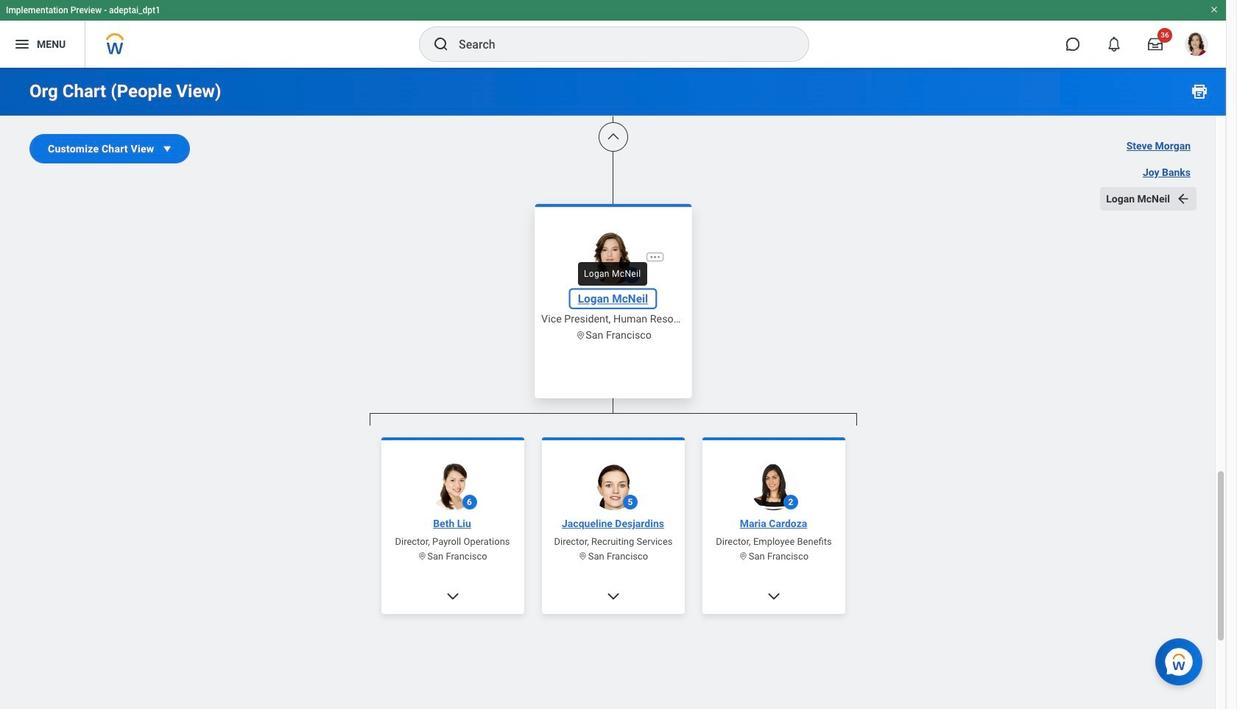 Task type: locate. For each thing, give the bounding box(es) containing it.
profile logan mcneil image
[[1185, 32, 1209, 59]]

0 horizontal spatial chevron down image
[[606, 589, 621, 604]]

location image for second chevron down image from the left
[[739, 552, 749, 561]]

0 horizontal spatial location image
[[418, 552, 427, 561]]

1 horizontal spatial location image
[[739, 552, 749, 561]]

2 location image from the left
[[739, 552, 749, 561]]

search image
[[432, 35, 450, 53]]

chevron down image
[[606, 589, 621, 604], [766, 589, 781, 604]]

close environment banner image
[[1210, 5, 1219, 14]]

caret down image
[[160, 141, 175, 156]]

banner
[[0, 0, 1226, 68]]

tooltip
[[574, 258, 652, 290]]

chevron down image
[[445, 589, 460, 604]]

inbox large image
[[1148, 37, 1163, 52]]

main content
[[0, 0, 1226, 709]]

1 horizontal spatial chevron down image
[[766, 589, 781, 604]]

1 location image from the left
[[418, 552, 427, 561]]

location image
[[418, 552, 427, 561], [739, 552, 749, 561]]



Task type: vqa. For each thing, say whether or not it's contained in the screenshot.
second location image from the right
yes



Task type: describe. For each thing, give the bounding box(es) containing it.
notifications large image
[[1107, 37, 1122, 52]]

arrow left image
[[1176, 192, 1191, 206]]

logan mcneil, logan mcneil, 3 direct reports element
[[369, 425, 857, 709]]

Search Workday  search field
[[459, 28, 779, 60]]

location image for chevron down icon
[[418, 552, 427, 561]]

print org chart image
[[1191, 82, 1209, 100]]

chevron up image
[[606, 130, 621, 144]]

justify image
[[13, 35, 31, 53]]

location image
[[578, 552, 588, 561]]

2 chevron down image from the left
[[766, 589, 781, 604]]

1 chevron down image from the left
[[606, 589, 621, 604]]



